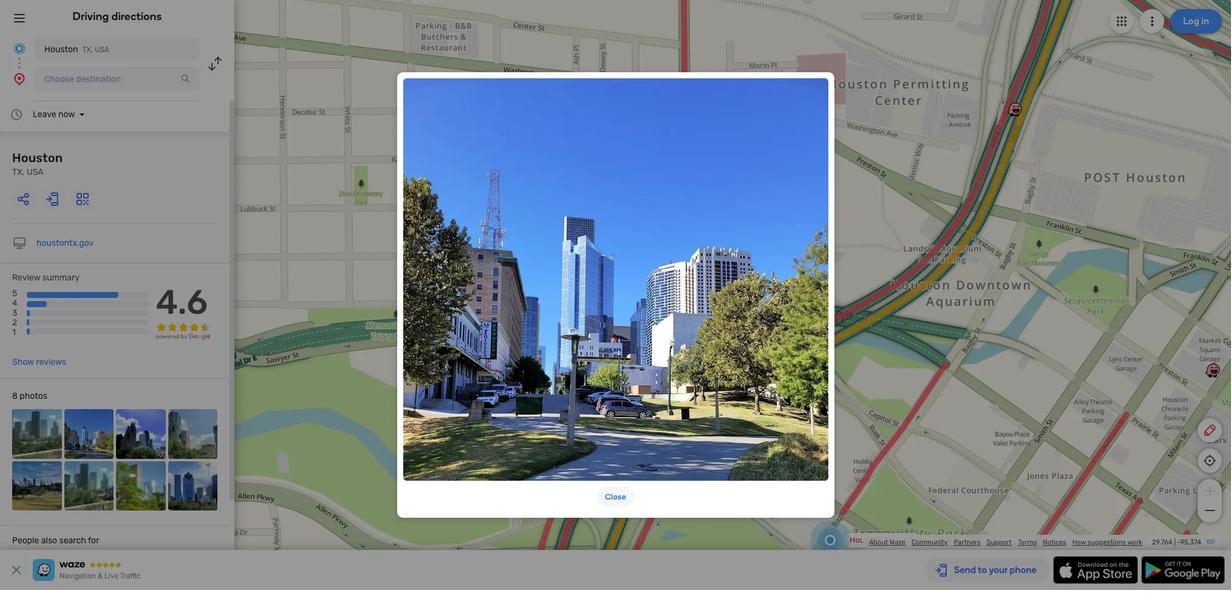 Task type: describe. For each thing, give the bounding box(es) containing it.
work
[[1128, 539, 1143, 547]]

support link
[[987, 539, 1013, 547]]

image 6 of houston, houston image
[[64, 462, 114, 511]]

location image
[[12, 72, 27, 86]]

zoom in image
[[1203, 484, 1218, 499]]

29.764 | -95.374
[[1153, 539, 1202, 547]]

pencil image
[[1203, 424, 1218, 438]]

community link
[[912, 539, 948, 547]]

3
[[12, 308, 17, 319]]

about
[[870, 539, 889, 547]]

clock image
[[9, 108, 24, 122]]

image 8 of houston, houston image
[[168, 462, 218, 511]]

also
[[41, 536, 57, 546]]

2 horizontal spatial usa
[[899, 536, 914, 545]]

for
[[88, 536, 99, 546]]

reviews
[[36, 357, 66, 368]]

notices
[[1044, 539, 1067, 547]]

photos
[[20, 391, 47, 402]]

support
[[987, 539, 1013, 547]]

2 vertical spatial tx,
[[885, 536, 897, 545]]

5 4 3 2 1
[[12, 289, 17, 338]]

directions
[[112, 10, 162, 23]]

image 3 of houston, houston image
[[116, 410, 166, 459]]

driving
[[73, 10, 109, 23]]

1 vertical spatial houston
[[12, 151, 63, 165]]

houstontx.gov
[[36, 238, 94, 249]]

review
[[12, 273, 40, 283]]

0 vertical spatial usa
[[95, 46, 109, 54]]

about waze link
[[870, 539, 906, 547]]

notices link
[[1044, 539, 1067, 547]]

0 vertical spatial houston
[[44, 44, 78, 55]]

people
[[12, 536, 39, 546]]

image 2 of houston, houston image
[[64, 410, 114, 459]]

0 horizontal spatial usa
[[27, 167, 44, 177]]

terms
[[1019, 539, 1037, 547]]

5
[[12, 289, 17, 299]]

-
[[1178, 539, 1181, 547]]

suggestions
[[1089, 539, 1127, 547]]

2
[[12, 318, 17, 328]]

how
[[1073, 539, 1087, 547]]

1 vertical spatial tx,
[[12, 167, 25, 177]]

houston,
[[850, 536, 884, 545]]



Task type: locate. For each thing, give the bounding box(es) containing it.
driving directions
[[73, 10, 162, 23]]

1 horizontal spatial usa
[[95, 46, 109, 54]]

1 horizontal spatial tx,
[[82, 46, 93, 54]]

now
[[58, 109, 75, 120]]

4.6
[[156, 283, 208, 323]]

1
[[12, 328, 16, 338]]

live
[[105, 573, 118, 581]]

0 vertical spatial tx,
[[82, 46, 93, 54]]

review summary
[[12, 273, 80, 283]]

image 1 of houston, houston image
[[12, 410, 62, 459]]

image 4 of houston, houston image
[[168, 410, 218, 459]]

usa
[[95, 46, 109, 54], [27, 167, 44, 177], [899, 536, 914, 545]]

search
[[59, 536, 86, 546]]

8 photos
[[12, 391, 47, 402]]

95.374
[[1181, 539, 1202, 547]]

houston down the leave
[[12, 151, 63, 165]]

computer image
[[12, 236, 27, 251]]

terms link
[[1019, 539, 1037, 547]]

2 vertical spatial usa
[[899, 536, 914, 545]]

zoom out image
[[1203, 504, 1218, 518]]

tx, right houston,
[[885, 536, 897, 545]]

partners
[[954, 539, 981, 547]]

houston tx, usa down driving
[[44, 44, 109, 55]]

traffic
[[120, 573, 141, 581]]

leave now
[[33, 109, 75, 120]]

tx, down clock 'image'
[[12, 167, 25, 177]]

tx,
[[82, 46, 93, 54], [12, 167, 25, 177], [885, 536, 897, 545]]

houston, tx, usa
[[850, 536, 914, 545]]

2 horizontal spatial tx,
[[885, 536, 897, 545]]

summary
[[42, 273, 80, 283]]

29.764
[[1153, 539, 1173, 547]]

houston right the current location "icon"
[[44, 44, 78, 55]]

link image
[[1207, 537, 1217, 547]]

navigation & live traffic
[[60, 573, 141, 581]]

show
[[12, 357, 34, 368]]

tx, down driving
[[82, 46, 93, 54]]

1 vertical spatial houston tx, usa
[[12, 151, 63, 177]]

leave
[[33, 109, 56, 120]]

1 vertical spatial usa
[[27, 167, 44, 177]]

houston tx, usa
[[44, 44, 109, 55], [12, 151, 63, 177]]

community
[[912, 539, 948, 547]]

x image
[[9, 563, 24, 578]]

image 7 of houston, houston image
[[116, 462, 166, 511]]

houston
[[44, 44, 78, 55], [12, 151, 63, 165]]

0 horizontal spatial tx,
[[12, 167, 25, 177]]

waze
[[890, 539, 906, 547]]

0 vertical spatial houston tx, usa
[[44, 44, 109, 55]]

8
[[12, 391, 18, 402]]

how suggestions work link
[[1073, 539, 1143, 547]]

current location image
[[12, 41, 27, 56]]

people also search for
[[12, 536, 99, 546]]

houston tx, usa down the leave
[[12, 151, 63, 177]]

about waze community partners support terms notices how suggestions work
[[870, 539, 1143, 547]]

Choose destination text field
[[35, 67, 199, 91]]

&
[[98, 573, 103, 581]]

show reviews
[[12, 357, 66, 368]]

image 5 of houston, houston image
[[12, 462, 62, 511]]

4
[[12, 299, 17, 309]]

partners link
[[954, 539, 981, 547]]

houstontx.gov link
[[36, 238, 94, 249]]

|
[[1175, 539, 1176, 547]]

navigation
[[60, 573, 96, 581]]



Task type: vqa. For each thing, say whether or not it's contained in the screenshot.
the Los Angeles, CA, USA
no



